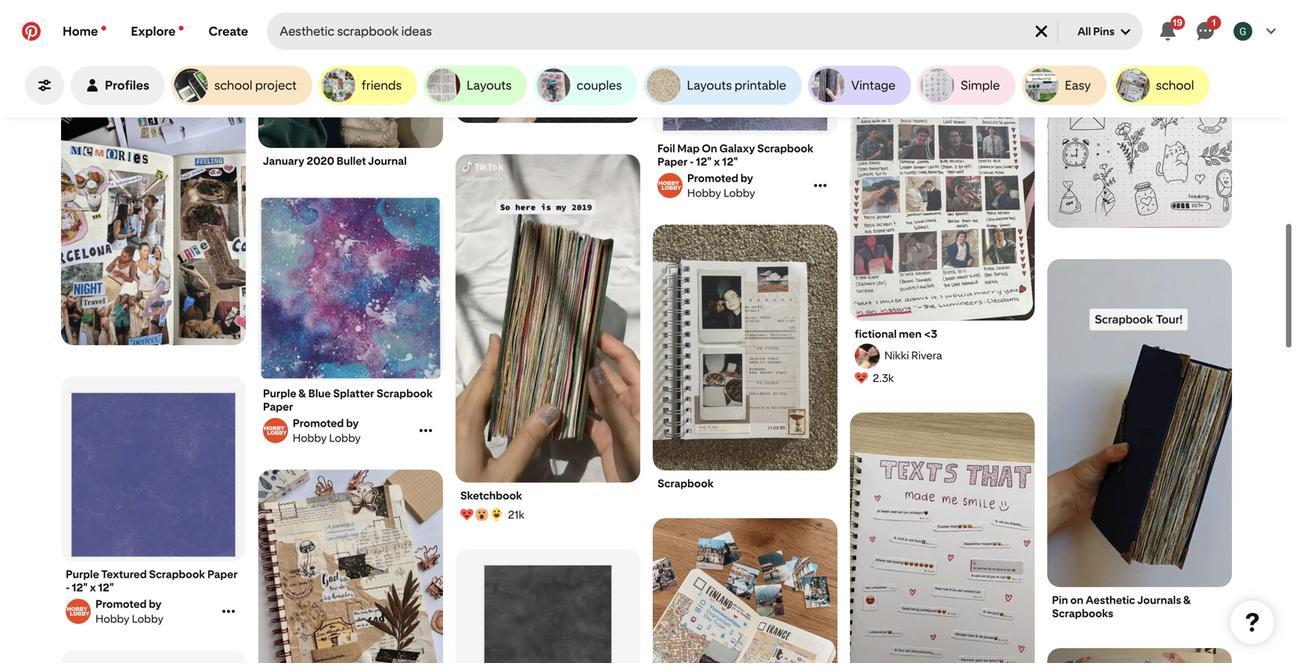 Task type: locate. For each thing, give the bounding box(es) containing it.
1 horizontal spatial -
[[160, 30, 164, 43]]

purple & blue splatter scrapbook paper
[[263, 387, 433, 413]]

printable
[[735, 78, 787, 93]]

layouts for layouts
[[467, 78, 512, 93]]

pin on aesthetic journals & scrapbooks link
[[1052, 594, 1228, 620]]

hobby for foil map on galaxy scrapbook paper - 12" x 12"
[[688, 186, 721, 200]]

layouts
[[467, 78, 512, 93], [687, 78, 732, 93]]

notifications image inside explore link
[[179, 26, 184, 31]]

0 horizontal spatial bullet
[[337, 154, 366, 168]]

0 vertical spatial -
[[160, 30, 164, 43]]

simple link
[[918, 66, 1016, 105]]

1 vertical spatial &
[[1184, 594, 1191, 607]]

purple left the blue
[[263, 387, 297, 400]]

paper inside 'foil map on galaxy scrapbook paper - 12" x 12"'
[[658, 155, 688, 168]]

purple textured scrapbook paper - 12" x 12" link
[[66, 568, 241, 594]]

purple for 12"
[[66, 568, 99, 581]]

- inside bright watercolor post bound scrapbook album - 12" x 12"
[[160, 30, 164, 43]]

hobby lobby link
[[63, 46, 218, 74], [655, 171, 810, 200], [261, 417, 416, 445], [63, 597, 218, 626]]

hobby down the blue
[[293, 431, 327, 445]]

hobby lobby down "purple textured scrapbook paper - 12" x 12"" on the bottom of the page
[[96, 612, 164, 626]]

hobby lobby link down "purple textured scrapbook paper - 12" x 12"" on the bottom of the page
[[63, 597, 218, 626]]

2 horizontal spatial -
[[690, 155, 694, 168]]

notifications image for home
[[101, 26, 106, 31]]

hobby lobby link down purple & blue splatter scrapbook paper
[[261, 417, 416, 445]]

1 vertical spatial x
[[714, 155, 720, 168]]

school for school project
[[214, 78, 253, 93]]

& inside purple & blue splatter scrapbook paper
[[299, 387, 306, 400]]

x
[[184, 30, 191, 43], [714, 155, 720, 168], [90, 581, 96, 594]]

1 school from the left
[[214, 78, 253, 93]]

2 notifications image from the left
[[179, 26, 184, 31]]

watercolor
[[99, 16, 157, 30]]

this contains an image of: image
[[456, 0, 641, 124], [1048, 0, 1233, 228], [61, 99, 246, 346]]

0 vertical spatial purple
[[263, 387, 297, 400]]

hobby lobby down 'foil map on galaxy scrapbook paper - 12" x 12"'
[[688, 186, 755, 200]]

&
[[299, 387, 306, 400], [1184, 594, 1191, 607]]

scrapbook
[[66, 30, 122, 43], [758, 142, 814, 155], [377, 387, 433, 400], [658, 477, 714, 490], [149, 568, 205, 581]]

0 horizontal spatial school
[[214, 78, 253, 93]]

hobby for purple & blue splatter scrapbook paper
[[293, 431, 327, 445]]

2 vertical spatial -
[[66, 581, 70, 594]]

hobby
[[96, 61, 130, 74], [688, 186, 721, 200], [293, 431, 327, 445], [96, 612, 130, 626]]

nikki rivera
[[885, 349, 943, 362]]

- left 'textured'
[[66, 581, 70, 594]]

<3
[[924, 327, 938, 341]]

journal
[[887, 2, 925, 16], [368, 154, 407, 168]]

bright watercolor post bound scrapbook album - 12" x 12" link
[[66, 16, 241, 43]]

1 vertical spatial -
[[690, 155, 694, 168]]

purple left 'textured'
[[66, 568, 99, 581]]

easy link
[[1022, 66, 1107, 105]]

0 horizontal spatial x
[[90, 581, 96, 594]]

& inside 'pin on aesthetic journals & scrapbooks'
[[1184, 594, 1191, 607]]

2 school from the left
[[1156, 78, 1195, 93]]

21k link
[[460, 505, 636, 524]]

explore link
[[118, 13, 196, 50]]

1 vertical spatial paper
[[263, 400, 293, 413]]

simple
[[961, 78, 1000, 93]]

0 horizontal spatial -
[[66, 581, 70, 594]]

1 notifications image from the left
[[101, 26, 106, 31]]

2.3k
[[873, 372, 895, 385]]

on
[[1071, 594, 1084, 607]]

layouts printable link
[[644, 66, 802, 105]]

0 horizontal spatial purple
[[66, 568, 99, 581]]

friends
[[362, 78, 402, 93]]

0 horizontal spatial notifications image
[[101, 26, 106, 31]]

scrapbook inside 'foil map on galaxy scrapbook paper - 12" x 12"'
[[758, 142, 814, 155]]

x left 'textured'
[[90, 581, 96, 594]]

scrapbooks
[[1052, 607, 1114, 620]]

21k
[[508, 508, 525, 522]]

[commissionsearned] visit 'bookonboard.com' to end your search for best travel journal ideas, travel diary inspiration, simple travel book inspo, aesthetic travel scrapbook and art journal. diy travel sketchbook, illustration, prompts, doodles, stickers, bullet packing list, map, cover, templates and layouts, digital/polaroid photos, postcards, roadtrip, my adventure book ideas for your travelers notebook full of creative, vintage and unique pages #traveljournalideas #travelscrapbookingideas image
[[258, 470, 443, 663]]

2 horizontal spatial paper
[[658, 155, 688, 168]]

notifications image right bright
[[101, 26, 106, 31]]

hobby lobby up profiles
[[96, 61, 164, 74]]

hobby lobby link down album
[[63, 46, 218, 74]]

x right map
[[714, 155, 720, 168]]

& right journals at the bottom of the page
[[1184, 594, 1191, 607]]

scrapbook inside bright watercolor post bound scrapbook album - 12" x 12"
[[66, 30, 122, 43]]

home link
[[50, 13, 118, 50]]

home
[[63, 24, 98, 39]]

1 vertical spatial purple
[[66, 568, 99, 581]]

get your creative juices flowing to create a one-of-a-kind scrapbook layout with 8 1/2" x 11" black textured scrapbook paper. featuring a paint-like texture, this beautiful paper is perfect for all your favorite album themes like weddings, births, vacations, and more. combine it with other scrapbook sheets, stickers, and photographs for a beautiful display of memories frozen in time.     dimensions:    length: 11"   width: 8 1/2"       note: scrapbook sheet is sold individually. design a layout image
[[456, 550, 641, 663]]

purple
[[263, 387, 297, 400], [66, 568, 99, 581]]

playlist
[[927, 2, 964, 16]]

notifications image left the bound
[[179, 26, 184, 31]]

pin
[[1052, 594, 1069, 607]]

x for galaxy
[[714, 155, 720, 168]]

hobby lobby link down 'foil map on galaxy scrapbook paper - 12" x 12"'
[[655, 171, 810, 200]]

profiles link
[[70, 66, 165, 105]]

2 vertical spatial paper
[[207, 568, 238, 581]]

design a layout to display all your photographs with pride! featuring a rustic texture and a purple color, 12" x 12" purple textured scrapbook paper can be combined with others of its size to create scrapbooks for births, graduations, holidays, vacations, and much more. form together paper, embellishments, and photographs together to construct a beautiful album you can show off to family and friends.     dimensions:    length: 12"  width: 12"       note: scrapbook sheet is sold individually. des image
[[61, 377, 246, 561]]

school
[[214, 78, 253, 93], [1156, 78, 1195, 93]]

vintage
[[852, 78, 896, 93]]

foil
[[658, 142, 675, 155]]

scrapbook inside "purple textured scrapbook paper - 12" x 12""
[[149, 568, 205, 581]]

Search text field
[[280, 13, 1020, 50]]

hobby lobby
[[96, 61, 164, 74], [688, 186, 755, 200], [293, 431, 361, 445], [96, 612, 164, 626]]

1 horizontal spatial purple
[[263, 387, 297, 400]]

0 vertical spatial journal
[[887, 2, 925, 16]]

x inside "purple textured scrapbook paper - 12" x 12""
[[90, 581, 96, 594]]

- for paper
[[690, 155, 694, 168]]

bullet left playlist
[[855, 2, 884, 16]]

0 vertical spatial &
[[299, 387, 306, 400]]

1 horizontal spatial x
[[184, 30, 191, 43]]

journal right 2020
[[368, 154, 407, 168]]

x for bound
[[184, 30, 191, 43]]

1 horizontal spatial layouts
[[687, 78, 732, 93]]

bullet journal playlist link
[[855, 2, 1030, 16]]

school project link
[[171, 66, 312, 105]]

1 vertical spatial journal
[[368, 154, 407, 168]]

12"
[[166, 30, 182, 43], [193, 30, 209, 43], [696, 155, 712, 168], [722, 155, 738, 168], [72, 581, 88, 594], [98, 581, 114, 594]]

1 vertical spatial bullet
[[337, 154, 366, 168]]

school left the project on the left top of page
[[214, 78, 253, 93]]

2 horizontal spatial x
[[714, 155, 720, 168]]

journals
[[1138, 594, 1182, 607]]

0 horizontal spatial &
[[299, 387, 306, 400]]

lobby for foil map on galaxy scrapbook paper - 12" x 12"
[[724, 186, 755, 200]]

nikki
[[885, 349, 909, 362]]

purple for paper
[[263, 387, 297, 400]]

january
[[263, 154, 305, 168]]

profiles
[[105, 78, 149, 93]]

-
[[160, 30, 164, 43], [690, 155, 694, 168], [66, 581, 70, 594]]

purple inside "purple textured scrapbook paper - 12" x 12""
[[66, 568, 99, 581]]

0 vertical spatial x
[[184, 30, 191, 43]]

bullet
[[855, 2, 884, 16], [337, 154, 366, 168]]

lobby down "purple textured scrapbook paper - 12" x 12"" on the bottom of the page
[[132, 612, 164, 626]]

hobby down 'textured'
[[96, 612, 130, 626]]

x inside bright watercolor post bound scrapbook album - 12" x 12"
[[184, 30, 191, 43]]

x right post
[[184, 30, 191, 43]]

school inside school project link
[[214, 78, 253, 93]]

purple inside purple & blue splatter scrapbook paper
[[263, 387, 297, 400]]

easy
[[1065, 78, 1091, 93]]

hobby for purple textured scrapbook paper - 12" x 12"
[[96, 612, 130, 626]]

foil map on galaxy scrapbook paper - 12" x 12" link
[[658, 142, 833, 168]]

paper
[[658, 155, 688, 168], [263, 400, 293, 413], [207, 568, 238, 581]]

& left the blue
[[299, 387, 306, 400]]

school inside school link
[[1156, 78, 1195, 93]]

on
[[702, 142, 718, 155]]

scrapbook for bright watercolor post bound scrapbook album - 12" x 12"
[[66, 30, 122, 43]]

0 horizontal spatial layouts
[[467, 78, 512, 93]]

paper inside "purple textured scrapbook paper - 12" x 12""
[[207, 568, 238, 581]]

2 vertical spatial x
[[90, 581, 96, 594]]

1 horizontal spatial notifications image
[[179, 26, 184, 31]]

notifications image
[[101, 26, 106, 31], [179, 26, 184, 31]]

project
[[255, 78, 297, 93]]

splatter
[[333, 387, 374, 400]]

pins
[[1094, 25, 1115, 38]]

hobby lobby link for post
[[63, 46, 218, 74]]

1 horizontal spatial paper
[[263, 400, 293, 413]]

1 horizontal spatial school
[[1156, 78, 1195, 93]]

hobby lobby for purple & blue splatter scrapbook paper
[[293, 431, 361, 445]]

paper inside purple & blue splatter scrapbook paper
[[263, 400, 293, 413]]

couples link
[[534, 66, 638, 105]]

2 layouts from the left
[[687, 78, 732, 93]]

lobby down purple & blue splatter scrapbook paper
[[329, 431, 361, 445]]

bullet right 2020
[[337, 154, 366, 168]]

sketchbook link
[[460, 489, 636, 502]]

lobby
[[132, 61, 164, 74], [724, 186, 755, 200], [329, 431, 361, 445], [132, 612, 164, 626]]

1 horizontal spatial &
[[1184, 594, 1191, 607]]

this contains an image of: favorite spread in my travel journal ✈️ image
[[653, 518, 838, 663]]

scrapbook inside purple & blue splatter scrapbook paper
[[377, 387, 433, 400]]

- left on
[[690, 155, 694, 168]]

this contains an image of: tiktok · romy | scrapbook & creativity image
[[850, 413, 1035, 663]]

notifications image inside the home link
[[101, 26, 106, 31]]

journal left playlist
[[887, 2, 925, 16]]

- inside "purple textured scrapbook paper - 12" x 12""
[[66, 581, 70, 594]]

- right album
[[160, 30, 164, 43]]

0 vertical spatial bullet
[[855, 2, 884, 16]]

1 layouts from the left
[[467, 78, 512, 93]]

layouts printable
[[687, 78, 787, 93]]

- inside 'foil map on galaxy scrapbook paper - 12" x 12"'
[[690, 155, 694, 168]]

school down the 19 button
[[1156, 78, 1195, 93]]

0 vertical spatial paper
[[658, 155, 688, 168]]

paper for purple
[[263, 400, 293, 413]]

0 horizontal spatial journal
[[368, 154, 407, 168]]

hobby lobby down purple & blue splatter scrapbook paper
[[293, 431, 361, 445]]

lobby down 'foil map on galaxy scrapbook paper - 12" x 12"'
[[724, 186, 755, 200]]

rivera
[[912, 349, 943, 362]]

album
[[124, 30, 158, 43]]

x inside 'foil map on galaxy scrapbook paper - 12" x 12"'
[[714, 155, 720, 168]]

purple textured scrapbook paper - 12" x 12"
[[66, 568, 238, 594]]

hobby down on
[[688, 186, 721, 200]]

couples
[[577, 78, 622, 93]]

add a sheen of metallic luster to your scrapbook or photo album using foil map on galaxy scrapbook paper! this acid and lignin free paper boasts a dark purple and pink starry galaxy background with an antiquated map design on its surface; the map has been rendered in iridescent foil. trim it to size and use it to highlight your favorite memories, photos, and more! dimensions: 	 length: 12" 	 width: 12" note: sheet is sold individually. image
[[653, 0, 838, 135]]

paper for foil
[[658, 155, 688, 168]]

hobby lobby link for blue
[[261, 417, 416, 445]]

19
[[1173, 17, 1183, 28]]

0 horizontal spatial paper
[[207, 568, 238, 581]]



Task type: vqa. For each thing, say whether or not it's contained in the screenshot.
left &
yes



Task type: describe. For each thing, give the bounding box(es) containing it.
this contains an image of: bullet journal image
[[1048, 648, 1233, 663]]

hobby lobby link for scrapbook
[[63, 597, 218, 626]]

bright watercolor post bound scrapbook album - 12" x 12"
[[66, 16, 218, 43]]

dropdown image
[[1121, 28, 1131, 37]]

dimensions: 12" x 12" material: paper color: purple, blue, white & teal care & safety: acid & lignin free quantity: 1 embellish your scrapbooking and paper crafts with purple & blue splatter scrapbook paper. this high-quality paper features hues of rich purple and blue with an exciting splatter pattern overtop. design your own cards, personalize a family photo album, and more with a few sheets of this versatile scrapbook paper. image
[[258, 196, 443, 381]]

foil map on galaxy scrapbook paper - 12" x 12"
[[658, 142, 814, 168]]

lobby for purple & blue splatter scrapbook paper
[[329, 431, 361, 445]]

january 2020 bullet journal
[[263, 154, 407, 168]]

purple & blue splatter scrapbook paper link
[[263, 387, 439, 413]]

this contains an image of: january 2020 bullet journal image
[[258, 0, 443, 148]]

lobby up profiles
[[132, 61, 164, 74]]

school link
[[1113, 66, 1210, 105]]

fictional men <3 link
[[855, 327, 1030, 341]]

explore
[[131, 24, 176, 39]]

this contains an image of: fictional men <3 image
[[850, 44, 1035, 321]]

all pins button
[[1065, 13, 1143, 50]]

2 horizontal spatial this contains an image of: image
[[1048, 0, 1233, 228]]

hobby lobby for purple textured scrapbook paper - 12" x 12"
[[96, 612, 164, 626]]

men
[[899, 327, 922, 341]]

1
[[1213, 17, 1216, 28]]

vintage link
[[809, 66, 912, 105]]

create link
[[196, 13, 261, 50]]

fictional men <3
[[855, 327, 938, 341]]

0 horizontal spatial this contains an image of: image
[[61, 99, 246, 346]]

1 horizontal spatial bullet
[[855, 2, 884, 16]]

all pins
[[1078, 25, 1115, 38]]

bound
[[184, 16, 218, 30]]

create
[[209, 24, 248, 39]]

2020
[[307, 154, 335, 168]]

map
[[678, 142, 700, 155]]

scrapbook link
[[658, 477, 833, 490]]

lobby for purple textured scrapbook paper - 12" x 12"
[[132, 612, 164, 626]]

bright
[[66, 16, 97, 30]]

scrapbook for foil map on galaxy scrapbook paper - 12" x 12"
[[758, 142, 814, 155]]

bullet journal playlist
[[855, 2, 964, 16]]

this contains: a page of my scrapbook consisting of two polaroids, a selfie with my family and the pizzas we ate. the order receipt is placed on the right side of the page as memorabilia image
[[653, 225, 838, 471]]

friends link
[[319, 66, 418, 105]]

scrapbook for purple & blue splatter scrapbook paper
[[377, 387, 433, 400]]

sketchbook
[[460, 489, 522, 502]]

blue
[[308, 387, 331, 400]]

design a layout to display all your photographs with pride! featuring a rustic texture and a lavender color, 12" x 12" lavender textured scrapbook paper can be combined with others of its size to create scrapbooks for births, graduations, holidays, vacations, and much more. form together paper, embellishments, and photographs together to construct a beautiful album you can show off to family and friends.       dimensions:          length: 12"       width: 12"          note: scrapbook sheet is so image
[[61, 651, 246, 663]]

2.3k link
[[855, 369, 1030, 388]]

layouts link
[[424, 66, 527, 105]]

textured
[[101, 568, 147, 581]]

hobby lobby for foil map on galaxy scrapbook paper - 12" x 12"
[[688, 186, 755, 200]]

layouts for layouts printable
[[687, 78, 732, 93]]

1 horizontal spatial this contains an image of: image
[[456, 0, 641, 124]]

post
[[159, 16, 182, 30]]

school for school
[[1156, 78, 1195, 93]]

this contains an image of: pin on aesthetic journals & scrapbooks image
[[1048, 259, 1233, 587]]

19 button
[[1150, 13, 1187, 50]]

fictional
[[855, 327, 897, 341]]

hobby lobby link for on
[[655, 171, 810, 200]]

january 2020 bullet journal link
[[263, 154, 439, 168]]

galaxy
[[720, 142, 755, 155]]

school project
[[214, 78, 297, 93]]

notifications image for explore
[[179, 26, 184, 31]]

hobby up profiles
[[96, 61, 130, 74]]

greg robinson image
[[1234, 22, 1253, 41]]

1 horizontal spatial journal
[[887, 2, 925, 16]]

pin on aesthetic journals & scrapbooks
[[1052, 594, 1191, 620]]

all
[[1078, 25, 1091, 38]]

aesthetic
[[1086, 594, 1136, 607]]

person image
[[86, 79, 99, 92]]

filter image
[[38, 79, 51, 92]]

- for album
[[160, 30, 164, 43]]

1 button
[[1187, 13, 1225, 50]]

nikki rivera link
[[885, 349, 943, 362]]



